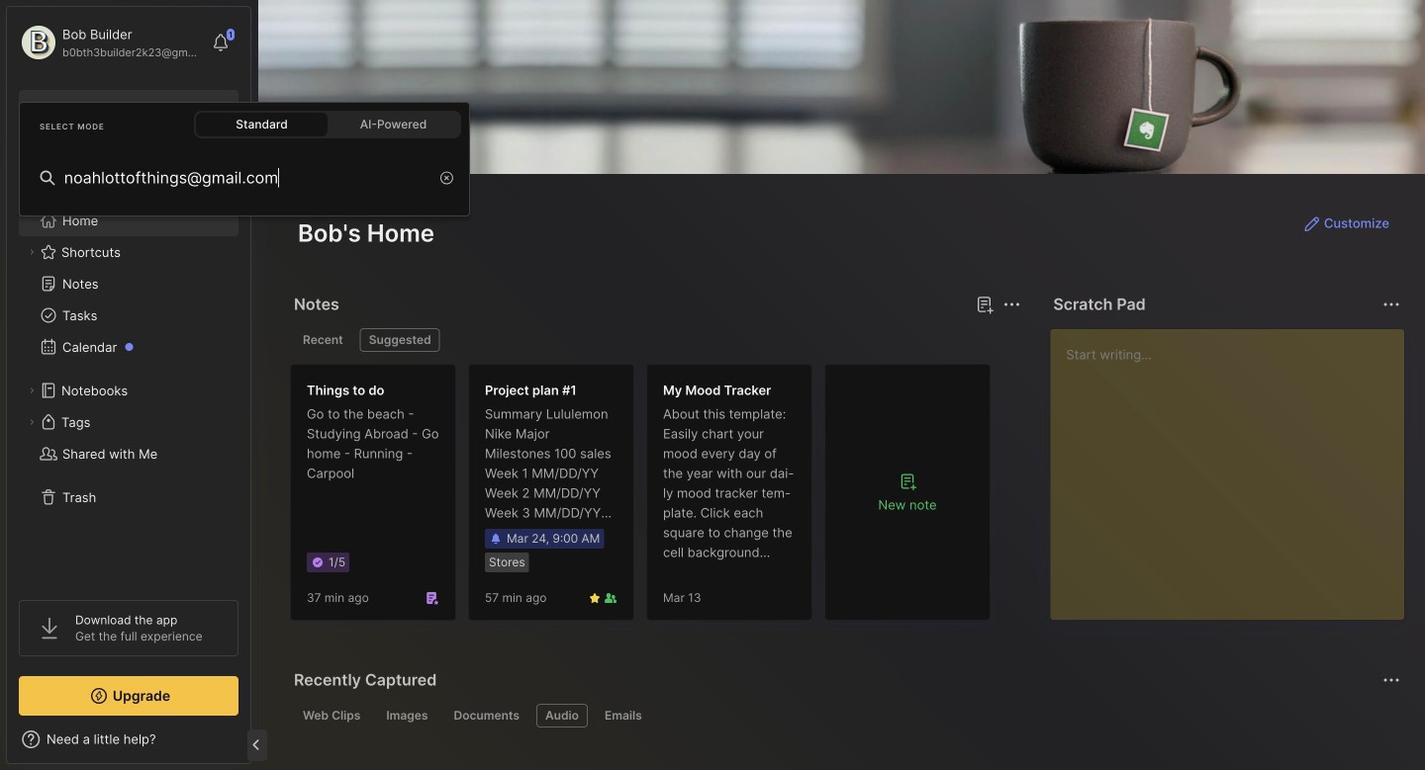 Task type: locate. For each thing, give the bounding box(es) containing it.
None search field
[[64, 166, 429, 190]]

Search text field
[[54, 101, 212, 120]]

Search results field
[[19, 206, 470, 217]]

Search text field
[[64, 166, 429, 190]]

tab list
[[294, 329, 1018, 352], [294, 705, 1397, 728]]

0 vertical spatial tab list
[[294, 329, 1018, 352]]

tab
[[294, 329, 352, 352], [360, 329, 440, 352], [294, 705, 369, 728], [377, 705, 437, 728], [445, 705, 528, 728], [536, 705, 588, 728], [596, 705, 651, 728]]

1 vertical spatial tab list
[[294, 705, 1397, 728]]

None search field
[[54, 98, 212, 122]]

row group
[[290, 364, 1003, 633]]

none search field inside main element
[[54, 98, 212, 122]]

tree
[[7, 193, 250, 583]]



Task type: vqa. For each thing, say whether or not it's contained in the screenshot.
the bottommost tab list
yes



Task type: describe. For each thing, give the bounding box(es) containing it.
click to collapse image
[[250, 734, 265, 758]]

Start writing… text field
[[1066, 330, 1403, 605]]

none search field inside main element
[[64, 166, 429, 190]]

main element
[[0, 0, 1425, 771]]

expand tags image
[[26, 417, 38, 429]]

tree inside main element
[[7, 193, 250, 583]]

2 tab list from the top
[[294, 705, 1397, 728]]

1 tab list from the top
[[294, 329, 1018, 352]]

expand notebooks image
[[26, 385, 38, 397]]



